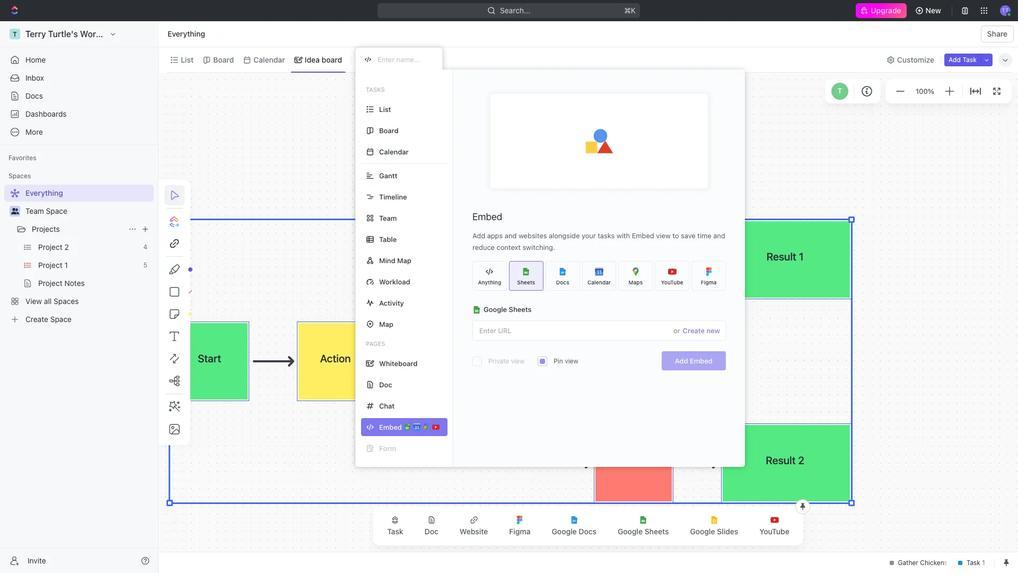 Task type: locate. For each thing, give the bounding box(es) containing it.
figma down time
[[701, 279, 717, 285]]

1 vertical spatial calendar
[[379, 147, 409, 156]]

task button
[[379, 509, 412, 542]]

0 vertical spatial task
[[963, 55, 977, 63]]

add for add apps and websites alongside your tasks with embed view to save time and reduce context switching.
[[473, 231, 486, 240]]

team inside team space link
[[25, 206, 44, 215]]

docs link
[[4, 88, 154, 105]]

inbox link
[[4, 70, 154, 86]]

0 horizontal spatial team
[[25, 206, 44, 215]]

board
[[322, 55, 342, 64]]

1 horizontal spatial google sheets
[[618, 527, 669, 536]]

1 horizontal spatial youtube
[[760, 527, 790, 536]]

upgrade
[[872, 6, 902, 15]]

0 horizontal spatial view
[[511, 357, 525, 365]]

anything
[[478, 279, 502, 285]]

projects link
[[32, 221, 124, 238]]

chat
[[379, 401, 395, 410]]

pin
[[554, 357, 563, 365]]

2 vertical spatial add
[[675, 357, 689, 365]]

youtube button
[[752, 509, 799, 542]]

1 horizontal spatial team
[[379, 214, 397, 222]]

100% button
[[914, 85, 937, 98]]

websites
[[519, 231, 547, 240]]

0 vertical spatial doc
[[379, 380, 392, 389]]

0 horizontal spatial docs
[[25, 91, 43, 100]]

tasks
[[598, 231, 615, 240]]

tree
[[4, 185, 154, 328]]

and up context
[[505, 231, 517, 240]]

1 horizontal spatial and
[[714, 231, 726, 240]]

view inside add apps and websites alongside your tasks with embed view to save time and reduce context switching.
[[657, 231, 671, 240]]

embed right with
[[632, 231, 655, 240]]

1 horizontal spatial list
[[379, 105, 391, 113]]

team right the user group icon
[[25, 206, 44, 215]]

2 horizontal spatial embed
[[690, 357, 713, 365]]

add inside button
[[949, 55, 962, 63]]

board link
[[211, 52, 234, 67]]

customize
[[898, 55, 935, 64]]

sheets inside button
[[645, 527, 669, 536]]

add up reduce at top left
[[473, 231, 486, 240]]

save
[[681, 231, 696, 240]]

1 vertical spatial board
[[379, 126, 399, 135]]

1 vertical spatial google sheets
[[618, 527, 669, 536]]

board right list link
[[213, 55, 234, 64]]

1 vertical spatial task
[[388, 527, 404, 536]]

time
[[698, 231, 712, 240]]

1 vertical spatial embed
[[632, 231, 655, 240]]

share button
[[982, 25, 1015, 42]]

0 horizontal spatial doc
[[379, 380, 392, 389]]

doc button
[[416, 509, 447, 542]]

0 horizontal spatial add
[[473, 231, 486, 240]]

add inside button
[[675, 357, 689, 365]]

website button
[[452, 509, 497, 542]]

board down tasks
[[379, 126, 399, 135]]

docs
[[25, 91, 43, 100], [557, 279, 570, 285], [579, 527, 597, 536]]

2 vertical spatial calendar
[[588, 279, 611, 285]]

2 horizontal spatial calendar
[[588, 279, 611, 285]]

1 horizontal spatial doc
[[425, 527, 439, 536]]

map right mind
[[397, 256, 412, 265]]

calendar left idea at top
[[254, 55, 285, 64]]

1 horizontal spatial view
[[565, 357, 579, 365]]

1 vertical spatial add
[[473, 231, 486, 240]]

map
[[397, 256, 412, 265], [379, 320, 394, 328]]

calendar up the 'gantt' at the top
[[379, 147, 409, 156]]

add right customize
[[949, 55, 962, 63]]

table
[[379, 235, 397, 243]]

home link
[[4, 51, 154, 68]]

add embed button
[[662, 351, 726, 370]]

2 vertical spatial sheets
[[645, 527, 669, 536]]

2 vertical spatial embed
[[690, 357, 713, 365]]

and right time
[[714, 231, 726, 240]]

doc right task button
[[425, 527, 439, 536]]

view for private view
[[511, 357, 525, 365]]

add apps and websites alongside your tasks with embed view to save time and reduce context switching.
[[473, 231, 726, 252]]

0 vertical spatial add
[[949, 55, 962, 63]]

team up table
[[379, 214, 397, 222]]

space
[[46, 206, 67, 215]]

embed down or create new
[[690, 357, 713, 365]]

google
[[484, 305, 507, 314], [552, 527, 577, 536], [618, 527, 643, 536], [691, 527, 716, 536]]

figma
[[701, 279, 717, 285], [510, 527, 531, 536]]

google slides button
[[682, 509, 747, 542]]

share
[[988, 29, 1008, 38]]

pin view
[[554, 357, 579, 365]]

1 horizontal spatial calendar
[[379, 147, 409, 156]]

create
[[683, 326, 705, 335]]

1 horizontal spatial add
[[675, 357, 689, 365]]

1 horizontal spatial board
[[379, 126, 399, 135]]

2 vertical spatial docs
[[579, 527, 597, 536]]

google docs button
[[544, 509, 605, 542]]

figma right the website
[[510, 527, 531, 536]]

view right pin at the bottom right
[[565, 357, 579, 365]]

and
[[505, 231, 517, 240], [714, 231, 726, 240]]

spaces
[[8, 172, 31, 180]]

1 horizontal spatial embed
[[632, 231, 655, 240]]

doc
[[379, 380, 392, 389], [425, 527, 439, 536]]

2 horizontal spatial view
[[657, 231, 671, 240]]

with
[[617, 231, 630, 240]]

docs inside button
[[579, 527, 597, 536]]

team for team space
[[25, 206, 44, 215]]

⌘k
[[625, 6, 637, 15]]

tree containing team space
[[4, 185, 154, 328]]

1 vertical spatial figma
[[510, 527, 531, 536]]

youtube right slides
[[760, 527, 790, 536]]

activity
[[379, 299, 404, 307]]

list down tasks
[[379, 105, 391, 113]]

0 vertical spatial docs
[[25, 91, 43, 100]]

youtube right maps
[[662, 279, 684, 285]]

0 horizontal spatial embed
[[473, 211, 503, 222]]

list
[[181, 55, 194, 64], [379, 105, 391, 113]]

idea board link
[[303, 52, 342, 67]]

team space
[[25, 206, 67, 215]]

1 horizontal spatial map
[[397, 256, 412, 265]]

0 horizontal spatial and
[[505, 231, 517, 240]]

calendar left maps
[[588, 279, 611, 285]]

doc inside button
[[425, 527, 439, 536]]

2 horizontal spatial add
[[949, 55, 962, 63]]

2 and from the left
[[714, 231, 726, 240]]

docs inside sidebar 'navigation'
[[25, 91, 43, 100]]

or create new
[[674, 326, 721, 335]]

alongside
[[549, 231, 580, 240]]

0 horizontal spatial list
[[181, 55, 194, 64]]

calendar
[[254, 55, 285, 64], [379, 147, 409, 156], [588, 279, 611, 285]]

view
[[369, 55, 386, 64]]

list down "everything" "link"
[[181, 55, 194, 64]]

0 horizontal spatial board
[[213, 55, 234, 64]]

maps
[[629, 279, 643, 285]]

user group image
[[11, 208, 19, 214]]

view
[[657, 231, 671, 240], [511, 357, 525, 365], [565, 357, 579, 365]]

doc up chat on the left bottom of the page
[[379, 380, 392, 389]]

2 horizontal spatial docs
[[579, 527, 597, 536]]

1 horizontal spatial task
[[963, 55, 977, 63]]

1 horizontal spatial docs
[[557, 279, 570, 285]]

Enter URL text field
[[473, 321, 674, 340]]

0 vertical spatial youtube
[[662, 279, 684, 285]]

team
[[25, 206, 44, 215], [379, 214, 397, 222]]

map down activity
[[379, 320, 394, 328]]

favorites button
[[4, 152, 41, 165]]

reduce
[[473, 243, 495, 252]]

0 vertical spatial embed
[[473, 211, 503, 222]]

0 vertical spatial figma
[[701, 279, 717, 285]]

private
[[489, 357, 510, 365]]

figma button
[[501, 509, 539, 542]]

0 vertical spatial google sheets
[[484, 305, 532, 314]]

0 horizontal spatial figma
[[510, 527, 531, 536]]

add inside add apps and websites alongside your tasks with embed view to save time and reduce context switching.
[[473, 231, 486, 240]]

add for add embed
[[675, 357, 689, 365]]

team for team
[[379, 214, 397, 222]]

add down or
[[675, 357, 689, 365]]

embed inside button
[[690, 357, 713, 365]]

add
[[949, 55, 962, 63], [473, 231, 486, 240], [675, 357, 689, 365]]

1 vertical spatial doc
[[425, 527, 439, 536]]

tasks
[[366, 86, 385, 93]]

google sheets
[[484, 305, 532, 314], [618, 527, 669, 536]]

view left to
[[657, 231, 671, 240]]

new
[[926, 6, 942, 15]]

0 horizontal spatial map
[[379, 320, 394, 328]]

1 vertical spatial youtube
[[760, 527, 790, 536]]

task
[[963, 55, 977, 63], [388, 527, 404, 536]]

sheets
[[518, 279, 536, 285], [509, 305, 532, 314], [645, 527, 669, 536]]

0 horizontal spatial task
[[388, 527, 404, 536]]

0 vertical spatial calendar
[[254, 55, 285, 64]]

0 vertical spatial board
[[213, 55, 234, 64]]

view right the private
[[511, 357, 525, 365]]

youtube
[[662, 279, 684, 285], [760, 527, 790, 536]]

embed up apps
[[473, 211, 503, 222]]



Task type: describe. For each thing, give the bounding box(es) containing it.
projects
[[32, 224, 60, 233]]

your
[[582, 231, 596, 240]]

mind
[[379, 256, 396, 265]]

everything link
[[165, 28, 208, 40]]

100%
[[916, 87, 935, 95]]

Enter name... field
[[377, 55, 434, 64]]

google slides
[[691, 527, 739, 536]]

everything
[[168, 29, 205, 38]]

tree inside sidebar 'navigation'
[[4, 185, 154, 328]]

google docs
[[552, 527, 597, 536]]

whiteboard
[[379, 359, 418, 367]]

slides
[[718, 527, 739, 536]]

0 horizontal spatial youtube
[[662, 279, 684, 285]]

1 horizontal spatial figma
[[701, 279, 717, 285]]

t
[[838, 87, 843, 95]]

mind map
[[379, 256, 412, 265]]

add task button
[[945, 53, 982, 66]]

idea
[[305, 55, 320, 64]]

view button
[[356, 52, 390, 67]]

0 vertical spatial map
[[397, 256, 412, 265]]

0 vertical spatial list
[[181, 55, 194, 64]]

1 vertical spatial sheets
[[509, 305, 532, 314]]

idea board
[[305, 55, 342, 64]]

youtube inside button
[[760, 527, 790, 536]]

0 vertical spatial sheets
[[518, 279, 536, 285]]

google sheets inside google sheets button
[[618, 527, 669, 536]]

customize button
[[884, 52, 938, 67]]

invite
[[28, 556, 46, 565]]

google sheets button
[[610, 509, 678, 542]]

home
[[25, 55, 46, 64]]

private view
[[489, 357, 525, 365]]

gantt
[[379, 171, 398, 180]]

form
[[379, 444, 396, 452]]

1 vertical spatial list
[[379, 105, 391, 113]]

website
[[460, 527, 488, 536]]

timeline
[[379, 192, 407, 201]]

workload
[[379, 277, 411, 286]]

google for google docs button
[[552, 527, 577, 536]]

view button
[[356, 47, 390, 72]]

search...
[[501, 6, 531, 15]]

dashboards
[[25, 109, 67, 118]]

embed inside add apps and websites alongside your tasks with embed view to save time and reduce context switching.
[[632, 231, 655, 240]]

list link
[[179, 52, 194, 67]]

view for pin view
[[565, 357, 579, 365]]

1 vertical spatial map
[[379, 320, 394, 328]]

context
[[497, 243, 521, 252]]

add for add task
[[949, 55, 962, 63]]

sidebar navigation
[[0, 21, 159, 573]]

0 horizontal spatial google sheets
[[484, 305, 532, 314]]

upgrade link
[[857, 3, 907, 18]]

apps
[[488, 231, 503, 240]]

switching.
[[523, 243, 555, 252]]

or
[[674, 326, 681, 335]]

calendar link
[[252, 52, 285, 67]]

dashboards link
[[4, 106, 154, 123]]

1 and from the left
[[505, 231, 517, 240]]

new button
[[911, 2, 948, 19]]

figma inside figma button
[[510, 527, 531, 536]]

favorites
[[8, 154, 36, 162]]

add task
[[949, 55, 977, 63]]

to
[[673, 231, 680, 240]]

1 vertical spatial docs
[[557, 279, 570, 285]]

new
[[707, 326, 721, 335]]

google for google slides button
[[691, 527, 716, 536]]

0 horizontal spatial calendar
[[254, 55, 285, 64]]

google for google sheets button
[[618, 527, 643, 536]]

inbox
[[25, 73, 44, 82]]

team space link
[[25, 203, 152, 220]]

pages
[[366, 340, 385, 347]]

add embed
[[675, 357, 713, 365]]



Task type: vqa. For each thing, say whether or not it's contained in the screenshot.
the rightmost Team
yes



